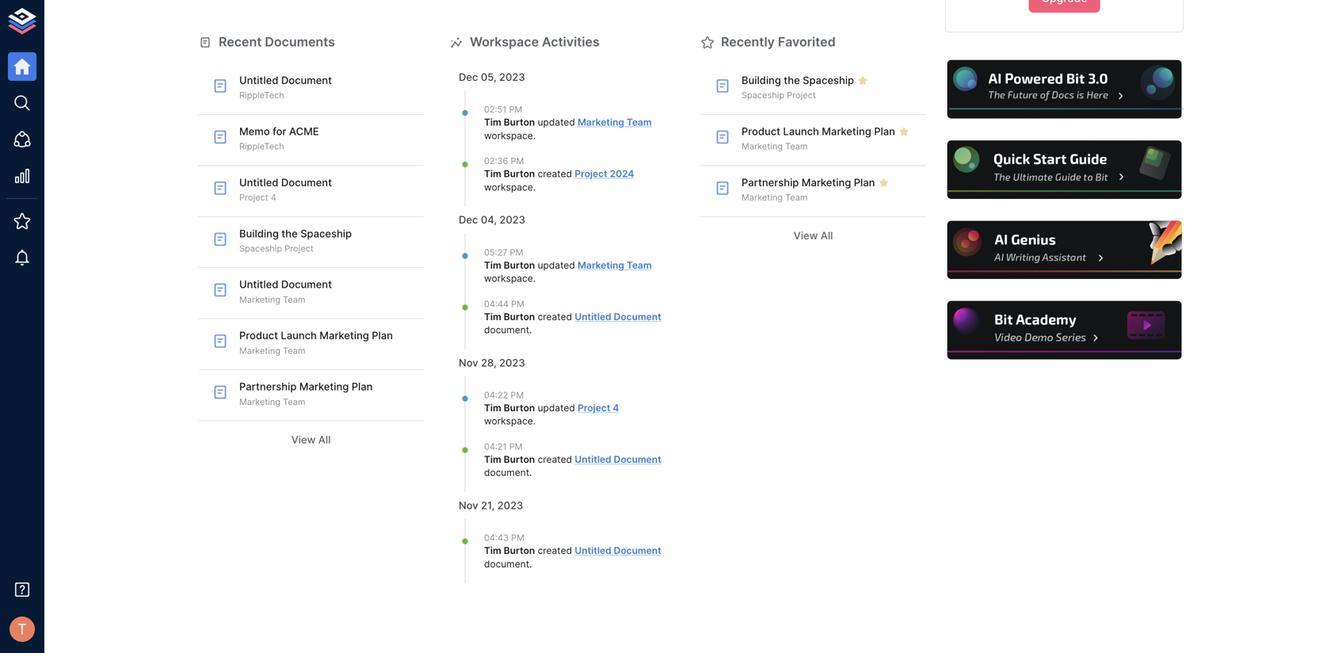 Task type: describe. For each thing, give the bounding box(es) containing it.
0 vertical spatial view all button
[[701, 223, 926, 248]]

rippletech inside untitled document rippletech
[[239, 90, 284, 100]]

marketing team for product
[[742, 141, 808, 151]]

04:22 pm tim burton updated project 4 workspace .
[[484, 390, 619, 427]]

tim for 04:22 pm tim burton updated project 4 workspace .
[[484, 402, 502, 414]]

marketing team for partnership
[[742, 192, 808, 203]]

. for 02:51 pm tim burton updated marketing team workspace .
[[533, 130, 536, 141]]

document inside the 04:43 pm tim burton created untitled document document .
[[484, 558, 529, 570]]

acme
[[289, 125, 319, 137]]

team inside untitled document marketing team
[[283, 294, 305, 305]]

04:43 pm tim burton created untitled document document .
[[484, 533, 661, 570]]

. for 04:22 pm tim burton updated project 4 workspace .
[[533, 415, 536, 427]]

1 help image from the top
[[945, 58, 1184, 121]]

project inside building the spaceship spaceship project
[[285, 243, 314, 254]]

pm for 04:44 pm tim burton created untitled document document .
[[511, 299, 525, 309]]

05:27 pm tim burton updated marketing team workspace .
[[484, 247, 652, 284]]

marketing inside untitled document marketing team
[[239, 294, 281, 305]]

4 help image from the top
[[945, 299, 1184, 362]]

21,
[[481, 499, 495, 512]]

2023 for dec 04, 2023
[[500, 214, 526, 226]]

partnership marketing plan
[[742, 176, 875, 189]]

product for product launch marketing plan
[[742, 125, 781, 137]]

tim for 04:43 pm tim burton created untitled document document .
[[484, 545, 502, 556]]

2 help image from the top
[[945, 138, 1184, 201]]

workspace for 04:44 pm tim burton created untitled document document .
[[484, 273, 533, 284]]

. for 05:27 pm tim burton updated marketing team workspace .
[[533, 273, 536, 284]]

marketing team link for document
[[578, 259, 652, 271]]

pm for 05:27 pm tim burton updated marketing team workspace .
[[510, 247, 523, 257]]

04:21
[[484, 441, 507, 452]]

spaceship down untitled document project 4
[[301, 227, 352, 240]]

building for building the spaceship spaceship project
[[239, 227, 279, 240]]

created for 04:21 pm tim burton created untitled document document .
[[538, 454, 572, 465]]

dec 05, 2023
[[459, 71, 525, 83]]

workspace activities
[[470, 34, 600, 50]]

2023 for nov 21, 2023
[[497, 499, 523, 512]]

team inside 05:27 pm tim burton updated marketing team workspace .
[[627, 259, 652, 271]]

tim for 02:51 pm tim burton updated marketing team workspace .
[[484, 117, 502, 128]]

burton for 02:51 pm tim burton updated marketing team workspace .
[[504, 117, 535, 128]]

workspace for 02:36 pm tim burton created project 2024 workspace .
[[484, 130, 533, 141]]

nov for nov 21, 2023
[[459, 499, 478, 512]]

project inside 02:36 pm tim burton created project 2024 workspace .
[[575, 168, 608, 180]]

all for bottommost view all button
[[318, 434, 331, 446]]

02:51 pm tim burton updated marketing team workspace .
[[484, 104, 652, 141]]

view all for top view all button
[[794, 229, 833, 242]]

recent
[[219, 34, 262, 50]]

burton for 04:43 pm tim burton created untitled document document .
[[504, 545, 535, 556]]

view for top view all button
[[794, 229, 818, 242]]

activities
[[542, 34, 600, 50]]

recently
[[721, 34, 775, 50]]

04:44
[[484, 299, 509, 309]]

02:36
[[484, 156, 508, 166]]

launch for product launch marketing plan marketing team
[[281, 329, 317, 342]]

workspace
[[470, 34, 539, 50]]

untitled document project 4
[[239, 176, 332, 203]]

02:36 pm tim burton created project 2024 workspace .
[[484, 156, 634, 193]]

untitled inside 04:21 pm tim burton created untitled document document .
[[575, 454, 612, 465]]

document inside 04:21 pm tim burton created untitled document document .
[[614, 454, 661, 465]]

memo for acme rippletech
[[239, 125, 319, 151]]

favorited
[[778, 34, 836, 50]]

2024
[[610, 168, 634, 180]]

pm for 02:51 pm tim burton updated marketing team workspace .
[[509, 104, 522, 115]]

05,
[[481, 71, 497, 83]]

pm for 04:43 pm tim burton created untitled document document .
[[511, 533, 525, 543]]

partnership for partnership marketing plan marketing team
[[239, 380, 297, 393]]

2023 for nov 28, 2023
[[499, 357, 525, 369]]

untitled document link for team
[[575, 311, 661, 322]]

team inside product launch marketing plan marketing team
[[283, 345, 305, 356]]

untitled inside untitled document rippletech
[[239, 74, 279, 86]]

tim for 05:27 pm tim burton updated marketing team workspace .
[[484, 259, 502, 271]]

burton for 05:27 pm tim burton updated marketing team workspace .
[[504, 259, 535, 271]]

product launch marketing plan
[[742, 125, 895, 137]]

untitled inside 04:44 pm tim burton created untitled document document .
[[575, 311, 612, 322]]

untitled document link for 4
[[575, 454, 661, 465]]

untitled document rippletech
[[239, 74, 332, 100]]

pm for 02:36 pm tim burton created project 2024 workspace .
[[511, 156, 524, 166]]

1 vertical spatial view all button
[[198, 428, 424, 452]]

for
[[273, 125, 286, 137]]

partnership for partnership marketing plan
[[742, 176, 799, 189]]

recent documents
[[219, 34, 335, 50]]

dec 04, 2023
[[459, 214, 526, 226]]

burton for 04:21 pm tim burton created untitled document document .
[[504, 454, 535, 465]]

project inside untitled document project 4
[[239, 192, 268, 203]]

plan inside product launch marketing plan marketing team
[[372, 329, 393, 342]]

all for top view all button
[[821, 229, 833, 242]]



Task type: locate. For each thing, give the bounding box(es) containing it.
document inside the 04:43 pm tim burton created untitled document document .
[[614, 545, 661, 556]]

1 vertical spatial untitled document link
[[575, 454, 661, 465]]

. inside 04:21 pm tim burton created untitled document document .
[[529, 467, 532, 478]]

1 horizontal spatial 4
[[613, 402, 619, 414]]

0 horizontal spatial view all button
[[198, 428, 424, 452]]

product inside product launch marketing plan marketing team
[[239, 329, 278, 342]]

pm for 04:22 pm tim burton updated project 4 workspace .
[[511, 390, 524, 400]]

view all
[[794, 229, 833, 242], [291, 434, 331, 446]]

0 vertical spatial nov
[[459, 357, 478, 369]]

view for bottommost view all button
[[291, 434, 316, 446]]

1 vertical spatial all
[[318, 434, 331, 446]]

burton down 04:22
[[504, 402, 535, 414]]

0 vertical spatial the
[[784, 74, 800, 86]]

1 vertical spatial product
[[239, 329, 278, 342]]

1 vertical spatial building
[[239, 227, 279, 240]]

. for 04:43 pm tim burton created untitled document document .
[[529, 558, 532, 570]]

. inside 02:51 pm tim burton updated marketing team workspace .
[[533, 130, 536, 141]]

marketing
[[578, 117, 624, 128], [822, 125, 872, 137], [742, 141, 783, 151], [802, 176, 851, 189], [742, 192, 783, 203], [578, 259, 624, 271], [239, 294, 281, 305], [320, 329, 369, 342], [239, 345, 281, 356], [299, 380, 349, 393], [239, 397, 281, 407]]

2 marketing team from the top
[[742, 192, 808, 203]]

the
[[784, 74, 800, 86], [282, 227, 298, 240]]

spaceship down building the spaceship
[[742, 90, 785, 100]]

6 burton from the top
[[504, 454, 535, 465]]

1 vertical spatial partnership
[[239, 380, 297, 393]]

workspace
[[484, 130, 533, 141], [484, 181, 533, 193], [484, 273, 533, 284], [484, 415, 533, 427]]

document inside 04:21 pm tim burton created untitled document document .
[[484, 467, 529, 478]]

. inside 04:22 pm tim burton updated project 4 workspace .
[[533, 415, 536, 427]]

3 workspace from the top
[[484, 273, 533, 284]]

product down untitled document marketing team
[[239, 329, 278, 342]]

burton inside 04:44 pm tim burton created untitled document document .
[[504, 311, 535, 322]]

1 horizontal spatial view
[[794, 229, 818, 242]]

pm right "02:51"
[[509, 104, 522, 115]]

nov for nov 28, 2023
[[459, 357, 478, 369]]

memo
[[239, 125, 270, 137]]

0 horizontal spatial product
[[239, 329, 278, 342]]

updated up 04:44 pm tim burton created untitled document document . at left
[[538, 259, 575, 271]]

updated inside 05:27 pm tim burton updated marketing team workspace .
[[538, 259, 575, 271]]

burton for 02:36 pm tim burton created project 2024 workspace .
[[504, 168, 535, 180]]

dec
[[459, 71, 478, 83], [459, 214, 478, 226]]

updated for 04:44 pm tim burton created untitled document document .
[[538, 259, 575, 271]]

building for building the spaceship
[[742, 74, 781, 86]]

view
[[794, 229, 818, 242], [291, 434, 316, 446]]

02:51
[[484, 104, 507, 115]]

1 updated from the top
[[538, 117, 575, 128]]

0 horizontal spatial building
[[239, 227, 279, 240]]

the for building the spaceship spaceship project
[[282, 227, 298, 240]]

plan inside partnership marketing plan marketing team
[[352, 380, 373, 393]]

document inside 04:44 pm tim burton created untitled document document .
[[614, 311, 661, 322]]

spaceship project
[[742, 90, 816, 100]]

1 vertical spatial view
[[291, 434, 316, 446]]

project up 04:21 pm tim burton created untitled document document .
[[578, 402, 611, 414]]

t button
[[5, 612, 40, 647]]

4 tim from the top
[[484, 311, 502, 322]]

1 dec from the top
[[459, 71, 478, 83]]

marketing team link up the 2024
[[578, 117, 652, 128]]

team inside partnership marketing plan marketing team
[[283, 397, 305, 407]]

1 horizontal spatial product
[[742, 125, 781, 137]]

updated
[[538, 117, 575, 128], [538, 259, 575, 271], [538, 402, 575, 414]]

document for project
[[484, 467, 529, 478]]

partnership down product launch marketing plan marketing team
[[239, 380, 297, 393]]

4 inside 04:22 pm tim burton updated project 4 workspace .
[[613, 402, 619, 414]]

launch
[[783, 125, 819, 137], [281, 329, 317, 342]]

pm right 04:44
[[511, 299, 525, 309]]

5 burton from the top
[[504, 402, 535, 414]]

1 horizontal spatial partnership
[[742, 176, 799, 189]]

created inside 04:44 pm tim burton created untitled document document .
[[538, 311, 572, 322]]

building up spaceship project
[[742, 74, 781, 86]]

created inside 04:21 pm tim burton created untitled document document .
[[538, 454, 572, 465]]

untitled inside the 04:43 pm tim burton created untitled document document .
[[575, 545, 612, 556]]

1 horizontal spatial view all button
[[701, 223, 926, 248]]

created for 04:43 pm tim burton created untitled document document .
[[538, 545, 572, 556]]

tim down the '05:27'
[[484, 259, 502, 271]]

2023
[[499, 71, 525, 83], [500, 214, 526, 226], [499, 357, 525, 369], [497, 499, 523, 512]]

1 horizontal spatial the
[[784, 74, 800, 86]]

0 vertical spatial view
[[794, 229, 818, 242]]

2 updated from the top
[[538, 259, 575, 271]]

spaceship down the favorited
[[803, 74, 854, 86]]

the for building the spaceship
[[784, 74, 800, 86]]

pm inside the 04:43 pm tim burton created untitled document document .
[[511, 533, 525, 543]]

updated inside 04:22 pm tim burton updated project 4 workspace .
[[538, 402, 575, 414]]

tim down 04:21
[[484, 454, 502, 465]]

0 horizontal spatial launch
[[281, 329, 317, 342]]

1 horizontal spatial all
[[821, 229, 833, 242]]

1 vertical spatial document
[[484, 467, 529, 478]]

4
[[271, 192, 276, 203], [613, 402, 619, 414]]

view all down partnership marketing plan marketing team
[[291, 434, 331, 446]]

1 rippletech from the top
[[239, 90, 284, 100]]

marketing team link for 2024
[[578, 117, 652, 128]]

7 burton from the top
[[504, 545, 535, 556]]

product
[[742, 125, 781, 137], [239, 329, 278, 342]]

1 vertical spatial 4
[[613, 402, 619, 414]]

nov left the 28,
[[459, 357, 478, 369]]

untitled document link
[[575, 311, 661, 322], [575, 454, 661, 465], [575, 545, 661, 556]]

building the spaceship
[[742, 74, 854, 86]]

marketing team down product launch marketing plan
[[742, 141, 808, 151]]

1 horizontal spatial launch
[[783, 125, 819, 137]]

document down 04:44
[[484, 324, 529, 336]]

view all button down partnership marketing plan marketing team
[[198, 428, 424, 452]]

burton down "02:51"
[[504, 117, 535, 128]]

created inside 02:36 pm tim burton created project 2024 workspace .
[[538, 168, 572, 180]]

project 4 link
[[578, 402, 619, 414]]

plan
[[874, 125, 895, 137], [854, 176, 875, 189], [372, 329, 393, 342], [352, 380, 373, 393]]

1 tim from the top
[[484, 117, 502, 128]]

recently favorited
[[721, 34, 836, 50]]

2023 for dec 05, 2023
[[499, 71, 525, 83]]

1 vertical spatial updated
[[538, 259, 575, 271]]

view down partnership marketing plan
[[794, 229, 818, 242]]

burton for 04:22 pm tim burton updated project 4 workspace .
[[504, 402, 535, 414]]

workspace up 04:21
[[484, 415, 533, 427]]

rippletech down memo
[[239, 141, 284, 151]]

launch for product launch marketing plan
[[783, 125, 819, 137]]

marketing inside 02:51 pm tim burton updated marketing team workspace .
[[578, 117, 624, 128]]

2 dec from the top
[[459, 214, 478, 226]]

tim inside the 04:43 pm tim burton created untitled document document .
[[484, 545, 502, 556]]

created inside the 04:43 pm tim burton created untitled document document .
[[538, 545, 572, 556]]

project inside 04:22 pm tim burton updated project 4 workspace .
[[578, 402, 611, 414]]

building down untitled document project 4
[[239, 227, 279, 240]]

created for 02:36 pm tim burton created project 2024 workspace .
[[538, 168, 572, 180]]

building the spaceship spaceship project
[[239, 227, 352, 254]]

updated for 02:36 pm tim burton created project 2024 workspace .
[[538, 117, 575, 128]]

dec for dec 05, 2023
[[459, 71, 478, 83]]

workspace for 04:21 pm tim burton created untitled document document .
[[484, 415, 533, 427]]

3 burton from the top
[[504, 259, 535, 271]]

workspace up 02:36
[[484, 130, 533, 141]]

partnership marketing plan marketing team
[[239, 380, 373, 407]]

pm right 04:21
[[509, 441, 523, 452]]

tim inside 02:51 pm tim burton updated marketing team workspace .
[[484, 117, 502, 128]]

4 workspace from the top
[[484, 415, 533, 427]]

burton down 04:43
[[504, 545, 535, 556]]

all down partnership marketing plan
[[821, 229, 833, 242]]

document inside untitled document rippletech
[[281, 74, 332, 86]]

document inside untitled document marketing team
[[281, 278, 332, 291]]

view all button down partnership marketing plan
[[701, 223, 926, 248]]

spaceship
[[803, 74, 854, 86], [742, 90, 785, 100], [301, 227, 352, 240], [239, 243, 282, 254]]

tim down 02:36
[[484, 168, 502, 180]]

tim inside 02:36 pm tim burton created project 2024 workspace .
[[484, 168, 502, 180]]

pm right 02:36
[[511, 156, 524, 166]]

6 tim from the top
[[484, 454, 502, 465]]

1 burton from the top
[[504, 117, 535, 128]]

marketing team
[[742, 141, 808, 151], [742, 192, 808, 203]]

burton down 02:36
[[504, 168, 535, 180]]

workspace up 04:44
[[484, 273, 533, 284]]

partnership
[[742, 176, 799, 189], [239, 380, 297, 393]]

0 vertical spatial view all
[[794, 229, 833, 242]]

0 vertical spatial rippletech
[[239, 90, 284, 100]]

pm inside 04:44 pm tim burton created untitled document document .
[[511, 299, 525, 309]]

5 tim from the top
[[484, 402, 502, 414]]

t
[[18, 620, 27, 638]]

product for product launch marketing plan marketing team
[[239, 329, 278, 342]]

1 vertical spatial dec
[[459, 214, 478, 226]]

1 vertical spatial marketing team link
[[578, 259, 652, 271]]

untitled inside untitled document marketing team
[[239, 278, 279, 291]]

dec left 05,
[[459, 71, 478, 83]]

launch inside product launch marketing plan marketing team
[[281, 329, 317, 342]]

1 horizontal spatial building
[[742, 74, 781, 86]]

product launch marketing plan marketing team
[[239, 329, 393, 356]]

launch down spaceship project
[[783, 125, 819, 137]]

0 vertical spatial product
[[742, 125, 781, 137]]

updated up 02:36 pm tim burton created project 2024 workspace .
[[538, 117, 575, 128]]

0 vertical spatial partnership
[[742, 176, 799, 189]]

partnership inside partnership marketing plan marketing team
[[239, 380, 297, 393]]

2 workspace from the top
[[484, 181, 533, 193]]

0 horizontal spatial 4
[[271, 192, 276, 203]]

1 vertical spatial marketing team
[[742, 192, 808, 203]]

created
[[538, 168, 572, 180], [538, 311, 572, 322], [538, 454, 572, 465], [538, 545, 572, 556]]

burton down the '05:27'
[[504, 259, 535, 271]]

1 workspace from the top
[[484, 130, 533, 141]]

nov 28, 2023
[[459, 357, 525, 369]]

view all down partnership marketing plan
[[794, 229, 833, 242]]

document down 04:21
[[484, 467, 529, 478]]

project up building the spaceship spaceship project
[[239, 192, 268, 203]]

3 updated from the top
[[538, 402, 575, 414]]

spaceship up untitled document marketing team
[[239, 243, 282, 254]]

04,
[[481, 214, 497, 226]]

project
[[787, 90, 816, 100], [575, 168, 608, 180], [239, 192, 268, 203], [285, 243, 314, 254], [578, 402, 611, 414]]

pm inside 04:22 pm tim burton updated project 4 workspace .
[[511, 390, 524, 400]]

marketing team down partnership marketing plan
[[742, 192, 808, 203]]

2 nov from the top
[[459, 499, 478, 512]]

. inside 04:44 pm tim burton created untitled document document .
[[529, 324, 532, 336]]

updated for 04:21 pm tim burton created untitled document document .
[[538, 402, 575, 414]]

1 untitled document link from the top
[[575, 311, 661, 322]]

0 vertical spatial untitled document link
[[575, 311, 661, 322]]

7 tim from the top
[[484, 545, 502, 556]]

0 vertical spatial launch
[[783, 125, 819, 137]]

pm inside 02:36 pm tim burton created project 2024 workspace .
[[511, 156, 524, 166]]

.
[[533, 130, 536, 141], [533, 181, 536, 193], [533, 273, 536, 284], [529, 324, 532, 336], [533, 415, 536, 427], [529, 467, 532, 478], [529, 558, 532, 570]]

document inside 04:44 pm tim burton created untitled document document .
[[484, 324, 529, 336]]

the inside building the spaceship spaceship project
[[282, 227, 298, 240]]

2 vertical spatial updated
[[538, 402, 575, 414]]

. for 04:44 pm tim burton created untitled document document .
[[529, 324, 532, 336]]

2023 right 05,
[[499, 71, 525, 83]]

pm inside 02:51 pm tim burton updated marketing team workspace .
[[509, 104, 522, 115]]

view down partnership marketing plan marketing team
[[291, 434, 316, 446]]

. inside 05:27 pm tim burton updated marketing team workspace .
[[533, 273, 536, 284]]

burton inside 04:22 pm tim burton updated project 4 workspace .
[[504, 402, 535, 414]]

28,
[[481, 357, 497, 369]]

1 nov from the top
[[459, 357, 478, 369]]

untitled inside untitled document project 4
[[239, 176, 279, 189]]

0 vertical spatial building
[[742, 74, 781, 86]]

tim
[[484, 117, 502, 128], [484, 168, 502, 180], [484, 259, 502, 271], [484, 311, 502, 322], [484, 402, 502, 414], [484, 454, 502, 465], [484, 545, 502, 556]]

project up untitled document marketing team
[[285, 243, 314, 254]]

workspace inside 02:36 pm tim burton created project 2024 workspace .
[[484, 181, 533, 193]]

4 burton from the top
[[504, 311, 535, 322]]

. inside 02:36 pm tim burton created project 2024 workspace .
[[533, 181, 536, 193]]

marketing inside 05:27 pm tim burton updated marketing team workspace .
[[578, 259, 624, 271]]

burton inside the 04:43 pm tim burton created untitled document document .
[[504, 545, 535, 556]]

marketing team link up 04:44 pm tim burton created untitled document document . at left
[[578, 259, 652, 271]]

workspace down 02:36
[[484, 181, 533, 193]]

tim inside 04:22 pm tim burton updated project 4 workspace .
[[484, 402, 502, 414]]

document
[[281, 74, 332, 86], [281, 176, 332, 189], [281, 278, 332, 291], [614, 311, 661, 322], [614, 454, 661, 465], [614, 545, 661, 556]]

2023 right the 28,
[[499, 357, 525, 369]]

view all button
[[701, 223, 926, 248], [198, 428, 424, 452]]

. for 04:21 pm tim burton created untitled document document .
[[529, 467, 532, 478]]

1 marketing team from the top
[[742, 141, 808, 151]]

rippletech inside memo for acme rippletech
[[239, 141, 284, 151]]

2 vertical spatial document
[[484, 558, 529, 570]]

nov
[[459, 357, 478, 369], [459, 499, 478, 512]]

3 tim from the top
[[484, 259, 502, 271]]

launch down untitled document marketing team
[[281, 329, 317, 342]]

0 vertical spatial marketing team link
[[578, 117, 652, 128]]

product down spaceship project
[[742, 125, 781, 137]]

3 created from the top
[[538, 454, 572, 465]]

pm inside 05:27 pm tim burton updated marketing team workspace .
[[510, 247, 523, 257]]

0 vertical spatial 4
[[271, 192, 276, 203]]

dec for dec 04, 2023
[[459, 214, 478, 226]]

3 help image from the top
[[945, 219, 1184, 281]]

team inside 02:51 pm tim burton updated marketing team workspace .
[[627, 117, 652, 128]]

documents
[[265, 34, 335, 50]]

pm inside 04:21 pm tim burton created untitled document document .
[[509, 441, 523, 452]]

tim down "02:51"
[[484, 117, 502, 128]]

project left the 2024
[[575, 168, 608, 180]]

1 vertical spatial nov
[[459, 499, 478, 512]]

building inside building the spaceship spaceship project
[[239, 227, 279, 240]]

workspace inside 04:22 pm tim burton updated project 4 workspace .
[[484, 415, 533, 427]]

0 horizontal spatial all
[[318, 434, 331, 446]]

burton down 04:44
[[504, 311, 535, 322]]

2 vertical spatial untitled document link
[[575, 545, 661, 556]]

document inside untitled document project 4
[[281, 176, 332, 189]]

nov left 21,
[[459, 499, 478, 512]]

untitled
[[239, 74, 279, 86], [239, 176, 279, 189], [239, 278, 279, 291], [575, 311, 612, 322], [575, 454, 612, 465], [575, 545, 612, 556]]

the down untitled document project 4
[[282, 227, 298, 240]]

1 horizontal spatial view all
[[794, 229, 833, 242]]

burton for 04:44 pm tim burton created untitled document document .
[[504, 311, 535, 322]]

2 rippletech from the top
[[239, 141, 284, 151]]

2 tim from the top
[[484, 168, 502, 180]]

burton inside 05:27 pm tim burton updated marketing team workspace .
[[504, 259, 535, 271]]

document
[[484, 324, 529, 336], [484, 467, 529, 478], [484, 558, 529, 570]]

0 vertical spatial dec
[[459, 71, 478, 83]]

rippletech
[[239, 90, 284, 100], [239, 141, 284, 151]]

4 up 04:21 pm tim burton created untitled document document .
[[613, 402, 619, 414]]

1 created from the top
[[538, 168, 572, 180]]

tim inside 04:21 pm tim burton created untitled document document .
[[484, 454, 502, 465]]

0 vertical spatial document
[[484, 324, 529, 336]]

pm right 04:22
[[511, 390, 524, 400]]

pm right 04:43
[[511, 533, 525, 543]]

0 horizontal spatial view
[[291, 434, 316, 446]]

building
[[742, 74, 781, 86], [239, 227, 279, 240]]

2 burton from the top
[[504, 168, 535, 180]]

2023 right 04,
[[500, 214, 526, 226]]

the up spaceship project
[[784, 74, 800, 86]]

04:21 pm tim burton created untitled document document .
[[484, 441, 661, 478]]

created for 04:44 pm tim burton created untitled document document .
[[538, 311, 572, 322]]

updated left project 4 link
[[538, 402, 575, 414]]

tim for 02:36 pm tim burton created project 2024 workspace .
[[484, 168, 502, 180]]

0 vertical spatial marketing team
[[742, 141, 808, 151]]

burton inside 04:21 pm tim burton created untitled document document .
[[504, 454, 535, 465]]

1 vertical spatial rippletech
[[239, 141, 284, 151]]

team
[[627, 117, 652, 128], [785, 141, 808, 151], [785, 192, 808, 203], [627, 259, 652, 271], [283, 294, 305, 305], [283, 345, 305, 356], [283, 397, 305, 407]]

document down 04:43
[[484, 558, 529, 570]]

workspace inside 05:27 pm tim burton updated marketing team workspace .
[[484, 273, 533, 284]]

tim down 04:44
[[484, 311, 502, 322]]

4 inside untitled document project 4
[[271, 192, 276, 203]]

marketing team link
[[578, 117, 652, 128], [578, 259, 652, 271]]

4 up building the spaceship spaceship project
[[271, 192, 276, 203]]

all down partnership marketing plan marketing team
[[318, 434, 331, 446]]

tim for 04:21 pm tim burton created untitled document document .
[[484, 454, 502, 465]]

2 marketing team link from the top
[[578, 259, 652, 271]]

project down building the spaceship
[[787, 90, 816, 100]]

. inside the 04:43 pm tim burton created untitled document document .
[[529, 558, 532, 570]]

burton inside 02:51 pm tim burton updated marketing team workspace .
[[504, 117, 535, 128]]

1 vertical spatial the
[[282, 227, 298, 240]]

nov 21, 2023
[[459, 499, 523, 512]]

1 marketing team link from the top
[[578, 117, 652, 128]]

tim inside 04:44 pm tim burton created untitled document document .
[[484, 311, 502, 322]]

tim down 04:43
[[484, 545, 502, 556]]

document for marketing
[[484, 324, 529, 336]]

3 untitled document link from the top
[[575, 545, 661, 556]]

1 document from the top
[[484, 324, 529, 336]]

all
[[821, 229, 833, 242], [318, 434, 331, 446]]

0 vertical spatial all
[[821, 229, 833, 242]]

tim for 04:44 pm tim burton created untitled document document .
[[484, 311, 502, 322]]

burton
[[504, 117, 535, 128], [504, 168, 535, 180], [504, 259, 535, 271], [504, 311, 535, 322], [504, 402, 535, 414], [504, 454, 535, 465], [504, 545, 535, 556]]

untitled document marketing team
[[239, 278, 332, 305]]

updated inside 02:51 pm tim burton updated marketing team workspace .
[[538, 117, 575, 128]]

pm for 04:21 pm tim burton created untitled document document .
[[509, 441, 523, 452]]

tim inside 05:27 pm tim burton updated marketing team workspace .
[[484, 259, 502, 271]]

4 created from the top
[[538, 545, 572, 556]]

burton inside 02:36 pm tim burton created project 2024 workspace .
[[504, 168, 535, 180]]

pm
[[509, 104, 522, 115], [511, 156, 524, 166], [510, 247, 523, 257], [511, 299, 525, 309], [511, 390, 524, 400], [509, 441, 523, 452], [511, 533, 525, 543]]

project 2024 link
[[575, 168, 634, 180]]

1 vertical spatial view all
[[291, 434, 331, 446]]

2023 right 21,
[[497, 499, 523, 512]]

. for 02:36 pm tim burton created project 2024 workspace .
[[533, 181, 536, 193]]

04:44 pm tim burton created untitled document document .
[[484, 299, 661, 336]]

0 horizontal spatial partnership
[[239, 380, 297, 393]]

pm right the '05:27'
[[510, 247, 523, 257]]

dec left 04,
[[459, 214, 478, 226]]

04:43
[[484, 533, 509, 543]]

1 vertical spatial launch
[[281, 329, 317, 342]]

0 vertical spatial updated
[[538, 117, 575, 128]]

partnership down product launch marketing plan
[[742, 176, 799, 189]]

help image
[[945, 58, 1184, 121], [945, 138, 1184, 201], [945, 219, 1184, 281], [945, 299, 1184, 362]]

04:22
[[484, 390, 508, 400]]

2 document from the top
[[484, 467, 529, 478]]

rippletech up memo
[[239, 90, 284, 100]]

0 horizontal spatial view all
[[291, 434, 331, 446]]

view all for bottommost view all button
[[291, 434, 331, 446]]

burton down 04:21
[[504, 454, 535, 465]]

workspace inside 02:51 pm tim burton updated marketing team workspace .
[[484, 130, 533, 141]]

2 created from the top
[[538, 311, 572, 322]]

05:27
[[484, 247, 508, 257]]

2 untitled document link from the top
[[575, 454, 661, 465]]

0 horizontal spatial the
[[282, 227, 298, 240]]

3 document from the top
[[484, 558, 529, 570]]

tim down 04:22
[[484, 402, 502, 414]]



Task type: vqa. For each thing, say whether or not it's contained in the screenshot.


